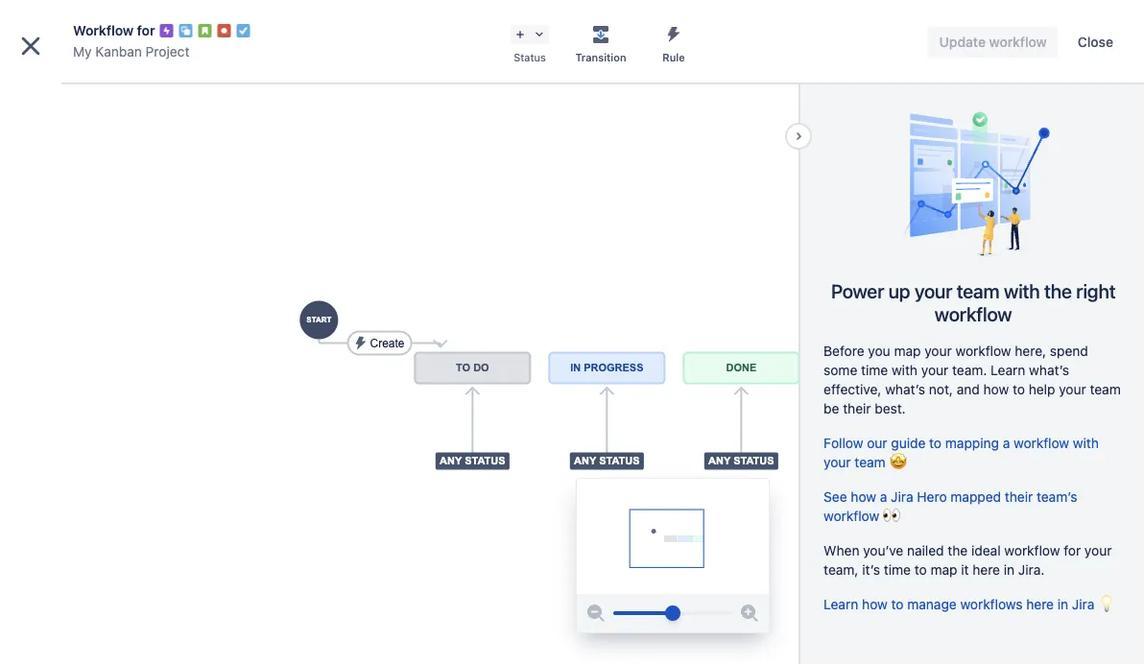 Task type: describe. For each thing, give the bounding box(es) containing it.
hero
[[917, 488, 947, 504]]

before
[[824, 343, 864, 358]]

the inside when you've nailed the ideal workflow for your team, it's time to map it here in jira.
[[948, 542, 968, 558]]

you're in the workflow viewfinder, use the arrow keys to move it element
[[577, 479, 769, 594]]

map inside before you map your workflow here, spend some time with your team. learn what's effective, what's not, and how to help your team be their best.
[[894, 343, 921, 358]]

your inside 'follow our guide to mapping a workflow with your team'
[[824, 454, 851, 470]]

0 vertical spatial for
[[137, 23, 155, 38]]

workflow inside power up your team with the right workflow
[[935, 303, 1012, 325]]

follow
[[824, 435, 863, 451]]

to left manage
[[891, 596, 904, 612]]

effective,
[[824, 381, 882, 397]]

learn how to manage workflows here in jira 💡
[[824, 596, 1112, 612]]

workflows
[[960, 596, 1023, 612]]

you've
[[863, 542, 904, 558]]

time inside when you've nailed the ideal workflow for your team, it's time to map it here in jira.
[[884, 561, 911, 577]]

follow our guide to mapping a workflow with your team
[[824, 435, 1099, 470]]

1 vertical spatial jira
[[1072, 596, 1095, 612]]

their inside see how a jira hero mapped their team's workflow
[[1005, 488, 1033, 504]]

to inside when you've nailed the ideal workflow for your team, it's time to map it here in jira.
[[915, 561, 927, 577]]

my kanban project link
[[73, 40, 190, 63]]

how inside before you map your workflow here, spend some time with your team. learn what's effective, what's not, and how to help your team be their best.
[[983, 381, 1009, 397]]

workflow inside 'follow our guide to mapping a workflow with your team'
[[1014, 435, 1069, 451]]

it's
[[862, 561, 880, 577]]

create
[[597, 18, 640, 34]]

for inside when you've nailed the ideal workflow for your team, it's time to map it here in jira.
[[1064, 542, 1081, 558]]

help
[[1029, 381, 1055, 397]]

power
[[831, 280, 884, 302]]

in inside when you've nailed the ideal workflow for your team, it's time to map it here in jira.
[[1004, 561, 1015, 577]]

my kanban project
[[73, 44, 190, 60]]

how for see how a jira hero mapped their team's workflow
[[851, 488, 876, 504]]

mapped
[[951, 488, 1001, 504]]

transition button
[[564, 19, 637, 65]]

guide
[[891, 435, 926, 451]]

create button
[[586, 11, 651, 42]]

my
[[73, 44, 92, 60]]

map inside when you've nailed the ideal workflow for your team, it's time to map it here in jira.
[[931, 561, 957, 577]]

see how a jira hero mapped their team's workflow
[[824, 488, 1078, 524]]

team,
[[824, 561, 859, 577]]

1 vertical spatial in
[[1058, 596, 1069, 612]]

the inside power up your team with the right workflow
[[1044, 280, 1072, 302]]

team inside power up your team with the right workflow
[[957, 280, 1000, 302]]

their inside before you map your workflow here, spend some time with your team. learn what's effective, what's not, and how to help your team be their best.
[[843, 400, 871, 416]]

power up your team with the right workflow
[[831, 280, 1116, 325]]

see
[[824, 488, 847, 504]]

when
[[824, 542, 860, 558]]

workflow inside see how a jira hero mapped their team's workflow
[[824, 508, 879, 524]]



Task type: locate. For each thing, give the bounding box(es) containing it.
0 vertical spatial the
[[1044, 280, 1072, 302]]

1 horizontal spatial in
[[1058, 596, 1069, 612]]

0 horizontal spatial their
[[843, 400, 871, 416]]

workflow
[[935, 303, 1012, 325], [956, 343, 1011, 358], [1014, 435, 1069, 451], [824, 508, 879, 524], [1004, 542, 1060, 558]]

1 horizontal spatial the
[[1044, 280, 1072, 302]]

their left team's
[[1005, 488, 1033, 504]]

1 horizontal spatial with
[[1004, 280, 1040, 302]]

ideal
[[972, 542, 1001, 558]]

the up it
[[948, 542, 968, 558]]

in left jira. at bottom
[[1004, 561, 1015, 577]]

workflow inside before you map your workflow here, spend some time with your team. learn what's effective, what's not, and how to help your team be their best.
[[956, 343, 1011, 358]]

here inside when you've nailed the ideal workflow for your team, it's time to map it here in jira.
[[973, 561, 1000, 577]]

and
[[957, 381, 980, 397]]

1 vertical spatial their
[[1005, 488, 1033, 504]]

1 vertical spatial for
[[1064, 542, 1081, 558]]

map left it
[[931, 561, 957, 577]]

1 vertical spatial learn
[[824, 596, 858, 612]]

0 horizontal spatial what's
[[885, 381, 925, 397]]

team right up
[[957, 280, 1000, 302]]

kanban
[[95, 44, 142, 60]]

how down it's
[[862, 596, 888, 612]]

team down our
[[855, 454, 886, 470]]

💡
[[1098, 596, 1112, 612]]

the
[[1044, 280, 1072, 302], [948, 542, 968, 558]]

workflow inside when you've nailed the ideal workflow for your team, it's time to map it here in jira.
[[1004, 542, 1060, 558]]

right
[[1076, 280, 1116, 302]]

learn
[[991, 362, 1026, 378], [824, 596, 858, 612]]

for
[[137, 23, 155, 38], [1064, 542, 1081, 558]]

0 horizontal spatial map
[[894, 343, 921, 358]]

close workflow editor image
[[15, 31, 46, 61]]

2 vertical spatial with
[[1073, 435, 1099, 451]]

team inside 'follow our guide to mapping a workflow with your team'
[[855, 454, 886, 470]]

Zoom level range field
[[614, 594, 733, 633]]

spend
[[1050, 343, 1088, 358]]

time inside before you map your workflow here, spend some time with your team. learn what's effective, what's not, and how to help your team be their best.
[[861, 362, 888, 378]]

1 horizontal spatial map
[[931, 561, 957, 577]]

the left right
[[1044, 280, 1072, 302]]

0 vertical spatial their
[[843, 400, 871, 416]]

time down you
[[861, 362, 888, 378]]

1 vertical spatial map
[[931, 561, 957, 577]]

team inside before you map your workflow here, spend some time with your team. learn what's effective, what's not, and how to help your team be their best.
[[1090, 381, 1121, 397]]

learn down here,
[[991, 362, 1026, 378]]

primary element
[[12, 0, 779, 53]]

1 vertical spatial a
[[880, 488, 887, 504]]

to down 'nailed' on the right bottom of the page
[[915, 561, 927, 577]]

in
[[1004, 561, 1015, 577], [1058, 596, 1069, 612]]

workflow for
[[73, 23, 155, 38]]

1 horizontal spatial what's
[[1029, 362, 1069, 378]]

your inside power up your team with the right workflow
[[915, 280, 952, 302]]

0 vertical spatial in
[[1004, 561, 1015, 577]]

with inside before you map your workflow here, spend some time with your team. learn what's effective, what's not, and how to help your team be their best.
[[892, 362, 918, 378]]

to inside 'follow our guide to mapping a workflow with your team'
[[929, 435, 942, 451]]

1 vertical spatial here
[[1026, 596, 1054, 612]]

a
[[1003, 435, 1010, 451], [880, 488, 887, 504]]

how right see
[[851, 488, 876, 504]]

0 vertical spatial team
[[957, 280, 1000, 302]]

nailed
[[907, 542, 944, 558]]

1 vertical spatial with
[[892, 362, 918, 378]]

1 vertical spatial the
[[948, 542, 968, 558]]

jira left 💡
[[1072, 596, 1095, 612]]

👀
[[883, 508, 897, 524]]

what's up help on the right of the page
[[1029, 362, 1069, 378]]

rule button
[[637, 19, 710, 65]]

their
[[843, 400, 871, 416], [1005, 488, 1033, 504]]

team right help on the right of the page
[[1090, 381, 1121, 397]]

0 horizontal spatial the
[[948, 542, 968, 558]]

0 vertical spatial map
[[894, 343, 921, 358]]

0 horizontal spatial team
[[855, 454, 886, 470]]

1 horizontal spatial here
[[1026, 596, 1054, 612]]

a up 👀
[[880, 488, 887, 504]]

your inside when you've nailed the ideal workflow for your team, it's time to map it here in jira.
[[1085, 542, 1112, 558]]

a inside 'follow our guide to mapping a workflow with your team'
[[1003, 435, 1010, 451]]

0 horizontal spatial with
[[892, 362, 918, 378]]

jira
[[891, 488, 913, 504], [1072, 596, 1095, 612]]

learn down the team,
[[824, 596, 858, 612]]

your
[[915, 280, 952, 302], [925, 343, 952, 358], [921, 362, 949, 378], [1059, 381, 1086, 397], [824, 454, 851, 470], [1085, 542, 1112, 558]]

for down team's
[[1064, 542, 1081, 558]]

learn inside before you map your workflow here, spend some time with your team. learn what's effective, what's not, and how to help your team be their best.
[[991, 362, 1026, 378]]

0 horizontal spatial jira
[[891, 488, 913, 504]]

how for learn how to manage workflows here in jira 💡
[[862, 596, 888, 612]]

with up team's
[[1073, 435, 1099, 451]]

1 horizontal spatial learn
[[991, 362, 1026, 378]]

how right and
[[983, 381, 1009, 397]]

team
[[957, 280, 1000, 302], [1090, 381, 1121, 397], [855, 454, 886, 470]]

1 vertical spatial team
[[1090, 381, 1121, 397]]

jira software image
[[50, 15, 73, 38], [50, 15, 73, 38]]

0 vertical spatial jira
[[891, 488, 913, 504]]

0 vertical spatial with
[[1004, 280, 1040, 302]]

up
[[889, 280, 910, 302]]

2 horizontal spatial team
[[1090, 381, 1121, 397]]

manage
[[907, 596, 957, 612]]

transition
[[575, 51, 626, 64]]

you
[[868, 343, 891, 358]]

what's up 'best.' on the bottom
[[885, 381, 925, 397]]

not,
[[929, 381, 953, 397]]

🤩
[[889, 454, 903, 470]]

zoom in image
[[738, 602, 761, 625]]

status
[[514, 51, 546, 63]]

2 horizontal spatial with
[[1073, 435, 1099, 451]]

jira inside see how a jira hero mapped their team's workflow
[[891, 488, 913, 504]]

2 vertical spatial how
[[862, 596, 888, 612]]

zoom out image
[[585, 602, 608, 625]]

best.
[[875, 400, 906, 416]]

0 horizontal spatial here
[[973, 561, 1000, 577]]

how
[[983, 381, 1009, 397], [851, 488, 876, 504], [862, 596, 888, 612]]

how inside see how a jira hero mapped their team's workflow
[[851, 488, 876, 504]]

0 vertical spatial a
[[1003, 435, 1010, 451]]

workflow
[[73, 23, 134, 38]]

1 vertical spatial how
[[851, 488, 876, 504]]

here down jira. at bottom
[[1026, 596, 1054, 612]]

power up your team with the right workflow dialog
[[0, 0, 1144, 664]]

close button
[[1066, 27, 1125, 58]]

Search field
[[779, 11, 971, 42]]

with inside power up your team with the right workflow
[[1004, 280, 1040, 302]]

2 vertical spatial team
[[855, 454, 886, 470]]

jira up 👀
[[891, 488, 913, 504]]

to right guide
[[929, 435, 942, 451]]

1 horizontal spatial for
[[1064, 542, 1081, 558]]

project
[[146, 44, 190, 60]]

mapping
[[945, 435, 999, 451]]

1 horizontal spatial their
[[1005, 488, 1033, 504]]

with up 'best.' on the bottom
[[892, 362, 918, 378]]

a inside see how a jira hero mapped their team's workflow
[[880, 488, 887, 504]]

1 vertical spatial what's
[[885, 381, 925, 397]]

be
[[824, 400, 839, 416]]

rule
[[663, 51, 685, 64]]

create banner
[[0, 0, 1144, 54]]

1 horizontal spatial team
[[957, 280, 1000, 302]]

with
[[1004, 280, 1040, 302], [892, 362, 918, 378], [1073, 435, 1099, 451]]

team's
[[1037, 488, 1078, 504]]

to
[[1013, 381, 1025, 397], [929, 435, 942, 451], [915, 561, 927, 577], [891, 596, 904, 612]]

0 horizontal spatial learn
[[824, 596, 858, 612]]

time
[[861, 362, 888, 378], [884, 561, 911, 577]]

0 vertical spatial here
[[973, 561, 1000, 577]]

our
[[867, 435, 887, 451]]

1 horizontal spatial jira
[[1072, 596, 1095, 612]]

with inside 'follow our guide to mapping a workflow with your team'
[[1073, 435, 1099, 451]]

when you've nailed the ideal workflow for your team, it's time to map it here in jira.
[[824, 542, 1112, 577]]

for up 'my kanban project'
[[137, 23, 155, 38]]

jira.
[[1018, 561, 1045, 577]]

0 horizontal spatial a
[[880, 488, 887, 504]]

with up here,
[[1004, 280, 1040, 302]]

0 vertical spatial what's
[[1029, 362, 1069, 378]]

0 vertical spatial how
[[983, 381, 1009, 397]]

0 horizontal spatial in
[[1004, 561, 1015, 577]]

close
[[1078, 34, 1114, 50]]

to inside before you map your workflow here, spend some time with your team. learn what's effective, what's not, and how to help your team be their best.
[[1013, 381, 1025, 397]]

in left 💡
[[1058, 596, 1069, 612]]

a right the mapping
[[1003, 435, 1010, 451]]

1 vertical spatial time
[[884, 561, 911, 577]]

before you map your workflow here, spend some time with your team. learn what's effective, what's not, and how to help your team be their best.
[[824, 343, 1121, 416]]

0 horizontal spatial for
[[137, 23, 155, 38]]

0 vertical spatial time
[[861, 362, 888, 378]]

time down "you've"
[[884, 561, 911, 577]]

here down ideal
[[973, 561, 1000, 577]]

map
[[894, 343, 921, 358], [931, 561, 957, 577]]

1 horizontal spatial a
[[1003, 435, 1010, 451]]

to left help on the right of the page
[[1013, 381, 1025, 397]]

their down 'effective,'
[[843, 400, 871, 416]]

team.
[[952, 362, 987, 378]]

here
[[973, 561, 1000, 577], [1026, 596, 1054, 612]]

map right you
[[894, 343, 921, 358]]

0 vertical spatial learn
[[991, 362, 1026, 378]]

it
[[961, 561, 969, 577]]

some
[[824, 362, 858, 378]]

what's
[[1029, 362, 1069, 378], [885, 381, 925, 397]]

here,
[[1015, 343, 1046, 358]]



Task type: vqa. For each thing, say whether or not it's contained in the screenshot.
to
yes



